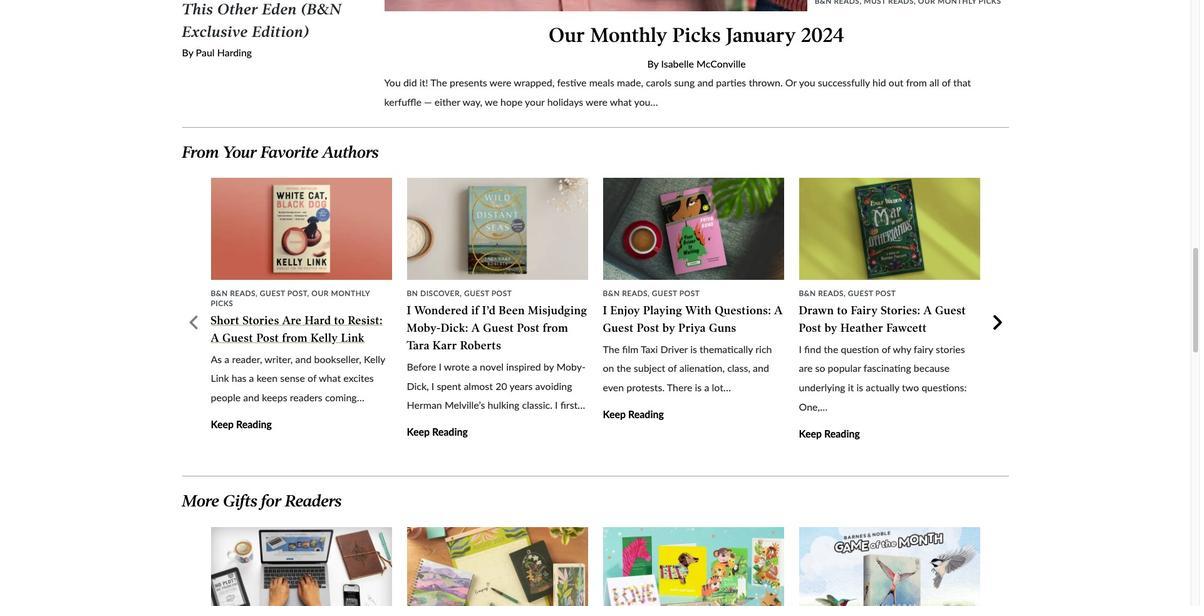 Task type: describe. For each thing, give the bounding box(es) containing it.
of inside i find the question of why fairy stories are so popular fascinating because underlying it is actually two questions: one,…
[[882, 343, 891, 355]]

it
[[848, 382, 854, 394]]

2 , from the left
[[307, 289, 309, 298]]

keep reading link for short stories are hard to resist: a guest post from kelly link
[[211, 418, 272, 430]]

your
[[223, 143, 257, 162]]

is inside i find the question of why fairy stories are so popular fascinating because underlying it is actually two questions: one,…
[[857, 382, 863, 394]]

a inside short stories are hard to resist: a guest post from kelly link
[[211, 331, 219, 345]]

keep reading for i enjoy playing with questions: a guest post by priya guns
[[603, 408, 664, 420]]

monthly for our monthly picks january 2024
[[590, 23, 668, 47]]

and inside you did it! the presents were wrapped, festive meals made, carols sung and parties thrown. or you successfully hid out from all of that kerfuffle — either way, we hope your holidays were what you…
[[697, 77, 714, 89]]

reading for i enjoy playing with questions: a guest post by priya guns
[[628, 408, 664, 420]]

thematically
[[700, 343, 753, 355]]

1 horizontal spatial by
[[647, 57, 659, 69]]

the inside the film taxi driver is thematically rich on the subject of alienation, class, and even protests. there is a lot…
[[603, 343, 620, 355]]

by inside the b&n reads , guest post drawn to fairy stories: a guest post by heather fawcett
[[825, 321, 838, 335]]

, for drawn to fairy stories: a guest post by heather fawcett
[[844, 289, 846, 298]]

festive
[[557, 77, 587, 89]]

favorite
[[261, 143, 318, 162]]

exclusive
[[182, 23, 248, 41]]

a right as
[[224, 353, 229, 365]]

20
[[496, 380, 507, 392]]

b&n reads , guest post ,
[[211, 289, 312, 298]]

misjudging
[[528, 304, 587, 317]]

keep for i enjoy playing with questions: a guest post by priya guns
[[603, 408, 626, 420]]

post up the with at the bottom
[[679, 289, 700, 298]]

post up are
[[287, 289, 307, 298]]

post down been
[[517, 321, 540, 335]]

reading for short stories are hard to resist: a guest post from kelly link
[[236, 418, 272, 430]]

from your favorite authors
[[182, 143, 379, 162]]

classic.
[[522, 399, 553, 411]]

protests.
[[627, 382, 665, 394]]

reads for drawn
[[818, 289, 844, 298]]

fascinating
[[864, 362, 911, 374]]

dick:
[[441, 321, 468, 335]]

is right driver
[[690, 343, 697, 355]]

other
[[217, 1, 258, 18]]

post up stories:
[[876, 289, 896, 298]]

playing
[[643, 304, 682, 317]]

fairy
[[851, 304, 878, 317]]

kelly inside as a reader, writer, and bookseller, kelly link has a keen sense of what excites people and keeps readers coming…
[[364, 353, 385, 365]]

post inside short stories are hard to resist: a guest post from kelly link
[[256, 331, 279, 345]]

successfully
[[818, 77, 870, 89]]

spent
[[437, 380, 461, 392]]

a inside the b&n reads , guest post drawn to fairy stories: a guest post by heather fawcett
[[924, 304, 932, 317]]

b&n reads , guest post drawn to fairy stories: a guest post by heather fawcett
[[799, 289, 966, 335]]

is right there
[[695, 382, 702, 394]]

the inside you did it! the presents were wrapped, festive meals made, carols sung and parties thrown. or you successfully hid out from all of that kerfuffle — either way, we hope your holidays were what you…
[[430, 77, 447, 89]]

keeps
[[262, 392, 287, 404]]

even
[[603, 382, 624, 394]]

as a reader, writer, and bookseller, kelly link has a keen sense of what excites people and keeps readers coming…
[[211, 353, 385, 404]]

keep reading for i wondered if i'd been misjudging moby-dick: a guest post from tara karr roberts
[[407, 426, 468, 438]]

almost
[[464, 380, 493, 392]]

guns
[[709, 321, 737, 335]]

, for i wondered if i'd been misjudging moby-dick: a guest post from tara karr roberts
[[460, 289, 462, 298]]

short stories are hard to resist: a guest post from kelly link
[[211, 314, 383, 345]]

moby- inside bn discover , guest post i wondered if i'd been misjudging moby-dick: a guest post from tara karr roberts
[[407, 321, 441, 335]]

this other eden (b&n exclusive edition) link
[[182, 1, 341, 41]]

reads for i
[[622, 289, 648, 298]]

find
[[804, 343, 821, 355]]

our for our monthly picks january 2024
[[549, 23, 585, 47]]

read discover b&n's game of the month: wingspan image
[[799, 527, 980, 606]]

reader,
[[232, 353, 262, 365]]

presents
[[450, 77, 487, 89]]

i inside b&n reads , guest post i enjoy playing with questions: a guest post by priya guns
[[603, 304, 607, 317]]

i'd
[[482, 304, 496, 317]]

from
[[182, 143, 219, 162]]

people
[[211, 392, 241, 404]]

before i wrote a novel inspired by moby- dick, i spent almost 20 years avoiding herman melville's hulking classic. i first…
[[407, 361, 586, 411]]

paul harding link
[[196, 46, 252, 58]]

a inside the film taxi driver is thematically rich on the subject of alienation, class, and even protests. there is a lot…
[[704, 382, 709, 394]]

lot…
[[712, 382, 731, 394]]

read i wondered if i'd been misjudging moby-dick: a guest post from tara karr roberts image
[[407, 178, 588, 280]]

our monthly picks
[[211, 289, 370, 308]]

i wondered if i'd been misjudging moby-dick: a guest post from tara karr roberts link
[[407, 304, 587, 353]]

keep for short stories are hard to resist: a guest post from kelly link
[[211, 418, 234, 430]]

hard
[[305, 314, 331, 327]]

more
[[182, 492, 219, 511]]

or
[[785, 77, 797, 89]]

there
[[667, 382, 692, 394]]

and up sense
[[295, 353, 312, 365]]

eden
[[262, 1, 297, 18]]

guest post link for i enjoy playing with questions: a guest post by priya guns
[[652, 289, 700, 298]]

picks for our monthly picks january 2024
[[673, 23, 721, 47]]

i left "wrote"
[[439, 361, 442, 373]]

guest post link for i wondered if i'd been misjudging moby-dick: a guest post from tara karr roberts
[[464, 289, 512, 298]]

keen
[[257, 372, 278, 384]]

out
[[889, 77, 904, 89]]

a inside b&n reads , guest post i enjoy playing with questions: a guest post by priya guns
[[774, 304, 783, 317]]

coming…
[[325, 392, 364, 404]]

fairy
[[914, 343, 933, 355]]

the inside i find the question of why fairy stories are so popular fascinating because underlying it is actually two questions: one,…
[[824, 343, 838, 355]]

read 2023 louie award winning greeting cards image
[[603, 527, 784, 606]]

guest post link for short stories are hard to resist: a guest post from kelly link
[[260, 289, 307, 298]]

of inside the film taxi driver is thematically rich on the subject of alienation, class, and even protests. there is a lot…
[[668, 362, 677, 374]]

before
[[407, 361, 436, 373]]

authors
[[322, 143, 379, 162]]

one,…
[[799, 401, 828, 413]]

holidays
[[547, 96, 583, 108]]

hid
[[873, 77, 886, 89]]

—
[[424, 96, 432, 108]]

tara
[[407, 339, 430, 353]]

january
[[726, 23, 796, 47]]

monthly for our monthly picks
[[331, 289, 370, 298]]

stories:
[[881, 304, 921, 317]]

and inside the film taxi driver is thematically rich on the subject of alienation, class, and even protests. there is a lot…
[[753, 362, 769, 374]]

either
[[435, 96, 460, 108]]

and down has
[[243, 392, 259, 404]]

read from chaos to order: calendars & planners that can keep you on track image
[[407, 527, 588, 606]]

our monthly picks january 2024 link
[[549, 23, 844, 47]]

you
[[799, 77, 815, 89]]

by inside before i wrote a novel inspired by moby- dick, i spent almost 20 years avoiding herman melville's hulking classic. i first…
[[544, 361, 554, 373]]

driver
[[661, 343, 688, 355]]

our for our monthly picks
[[312, 289, 329, 298]]

2024
[[801, 23, 844, 47]]

questions:
[[715, 304, 771, 317]]

keep reading for drawn to fairy stories: a guest post by heather fawcett
[[799, 428, 860, 440]]

isabelle mcconville link
[[661, 57, 746, 69]]

1 horizontal spatial were
[[586, 96, 608, 108]]

b&n for ,
[[211, 289, 228, 298]]

on
[[603, 362, 614, 374]]

are
[[282, 314, 302, 327]]

keep reading link for i enjoy playing with questions: a guest post by priya guns
[[603, 408, 664, 420]]

inspired
[[506, 361, 541, 373]]

wrapped,
[[514, 77, 555, 89]]

, for i enjoy playing with questions: a guest post by priya guns
[[648, 289, 650, 298]]

0 vertical spatial were
[[490, 77, 511, 89]]

why
[[893, 343, 911, 355]]

hulking
[[488, 399, 520, 411]]

writer,
[[265, 353, 293, 365]]

bn discover link
[[407, 289, 460, 298]]

what inside as a reader, writer, and bookseller, kelly link has a keen sense of what excites people and keeps readers coming…
[[319, 372, 341, 384]]

as
[[211, 353, 222, 365]]



Task type: vqa. For each thing, say whether or not it's contained in the screenshot.
'BALANCE'
no



Task type: locate. For each thing, give the bounding box(es) containing it.
wondered
[[414, 304, 468, 317]]

by inside b&n reads , guest post i enjoy playing with questions: a guest post by priya guns
[[663, 321, 676, 335]]

2 horizontal spatial by
[[825, 321, 838, 335]]

0 vertical spatial monthly
[[590, 23, 668, 47]]

are
[[799, 362, 813, 374]]

keep reading link down the herman
[[407, 426, 468, 438]]

, up playing
[[648, 289, 650, 298]]

reading down keeps
[[236, 418, 272, 430]]

our up festive on the top left of the page
[[549, 23, 585, 47]]

so
[[815, 362, 825, 374]]

keep
[[603, 408, 626, 420], [211, 418, 234, 430], [407, 426, 430, 438], [799, 428, 822, 440]]

b&n inside the b&n reads , guest post drawn to fairy stories: a guest post by heather fawcett
[[799, 289, 816, 298]]

meals
[[589, 77, 614, 89]]

reads inside the b&n reads , guest post drawn to fairy stories: a guest post by heather fawcett
[[818, 289, 844, 298]]

0 horizontal spatial the
[[617, 362, 631, 374]]

i left find
[[799, 343, 802, 355]]

your
[[525, 96, 545, 108]]

kelly up excites
[[364, 353, 385, 365]]

3 b&n reads link from the left
[[799, 289, 844, 298]]

of inside as a reader, writer, and bookseller, kelly link has a keen sense of what excites people and keeps readers coming…
[[308, 372, 316, 384]]

that
[[953, 77, 971, 89]]

first…
[[560, 399, 585, 411]]

1 horizontal spatial kelly
[[364, 353, 385, 365]]

0 horizontal spatial moby-
[[407, 321, 441, 335]]

2 reads from the left
[[622, 289, 648, 298]]

i down bn
[[407, 304, 411, 317]]

2 b&n from the left
[[603, 289, 620, 298]]

read i enjoy playing with questions: a guest post by priya guns image
[[603, 178, 784, 280]]

1 vertical spatial the
[[617, 362, 631, 374]]

1 vertical spatial kelly
[[364, 353, 385, 365]]

b&n up "drawn" on the right of page
[[799, 289, 816, 298]]

has
[[232, 372, 247, 384]]

post up been
[[492, 289, 512, 298]]

1 horizontal spatial by
[[663, 321, 676, 335]]

underlying
[[799, 382, 845, 394]]

, inside bn discover , guest post i wondered if i'd been misjudging moby-dick: a guest post from tara karr roberts
[[460, 289, 462, 298]]

our inside "our monthly picks"
[[312, 289, 329, 298]]

i left first…
[[555, 399, 558, 411]]

keep down the herman
[[407, 426, 430, 438]]

the
[[824, 343, 838, 355], [617, 362, 631, 374]]

karr
[[433, 339, 457, 353]]

reading down melville's
[[432, 426, 468, 438]]

reading for drawn to fairy stories: a guest post by heather fawcett
[[824, 428, 860, 440]]

paul
[[196, 46, 215, 58]]

keep for i wondered if i'd been misjudging moby-dick: a guest post from tara karr roberts
[[407, 426, 430, 438]]

0 horizontal spatial from
[[282, 331, 308, 345]]

this other eden (b&n exclusive edition) by paul harding
[[182, 1, 341, 58]]

0 horizontal spatial our
[[312, 289, 329, 298]]

taxi
[[641, 343, 658, 355]]

1 vertical spatial link
[[211, 372, 229, 384]]

of left the why
[[882, 343, 891, 355]]

i inside i find the question of why fairy stories are so popular fascinating because underlying it is actually two questions: one,…
[[799, 343, 802, 355]]

0 vertical spatial our
[[549, 23, 585, 47]]

2 horizontal spatial reads
[[818, 289, 844, 298]]

0 horizontal spatial by
[[544, 361, 554, 373]]

link
[[341, 331, 365, 345], [211, 372, 229, 384]]

questions:
[[922, 382, 967, 394]]

to
[[837, 304, 848, 317], [334, 314, 345, 327]]

bn
[[407, 289, 418, 298]]

guest post link up the fairy
[[848, 289, 896, 298]]

sense
[[280, 372, 305, 384]]

keep down one,… at right
[[799, 428, 822, 440]]

class,
[[727, 362, 750, 374]]

post
[[287, 289, 307, 298], [492, 289, 512, 298], [679, 289, 700, 298], [876, 289, 896, 298], [517, 321, 540, 335], [637, 321, 660, 335], [799, 321, 822, 335], [256, 331, 279, 345]]

gifts
[[223, 492, 257, 511]]

to inside short stories are hard to resist: a guest post from kelly link
[[334, 314, 345, 327]]

(b&n
[[301, 1, 341, 18]]

keep reading link down the protests.
[[603, 408, 664, 420]]

a right has
[[249, 372, 254, 384]]

guest post link up i'd
[[464, 289, 512, 298]]

monthly up made,
[[590, 23, 668, 47]]

is
[[690, 343, 697, 355], [695, 382, 702, 394], [857, 382, 863, 394]]

i inside bn discover , guest post i wondered if i'd been misjudging moby-dick: a guest post from tara karr roberts
[[407, 304, 411, 317]]

of down driver
[[668, 362, 677, 374]]

this
[[182, 1, 213, 18]]

avoiding
[[535, 380, 572, 392]]

what inside you did it! the presents were wrapped, festive meals made, carols sung and parties thrown. or you successfully hid out from all of that kerfuffle — either way, we hope your holidays were what you…
[[610, 96, 632, 108]]

4 guest post link from the left
[[848, 289, 896, 298]]

a left novel
[[472, 361, 477, 373]]

reads inside b&n reads , guest post i enjoy playing with questions: a guest post by priya guns
[[622, 289, 648, 298]]

post down stories
[[256, 331, 279, 345]]

picks up short
[[211, 299, 233, 308]]

and down isabelle mcconville link
[[697, 77, 714, 89]]

isabelle
[[661, 57, 694, 69]]

b&n reads link for short stories are hard to resist: a guest post from kelly link
[[211, 289, 256, 298]]

by up carols
[[647, 57, 659, 69]]

1 horizontal spatial from
[[543, 321, 568, 335]]

reading for i wondered if i'd been misjudging moby-dick: a guest post from tara karr roberts
[[432, 426, 468, 438]]

0 horizontal spatial b&n reads link
[[211, 289, 256, 298]]

from down are
[[282, 331, 308, 345]]

by up avoiding
[[544, 361, 554, 373]]

guest post link
[[260, 289, 307, 298], [464, 289, 512, 298], [652, 289, 700, 298], [848, 289, 896, 298]]

keep down even in the right of the page
[[603, 408, 626, 420]]

from inside short stories are hard to resist: a guest post from kelly link
[[282, 331, 308, 345]]

guest post link up playing
[[652, 289, 700, 298]]

edition)
[[252, 23, 309, 41]]

reads
[[230, 289, 256, 298], [622, 289, 648, 298], [818, 289, 844, 298]]

keep reading link down one,… at right
[[799, 428, 860, 440]]

keep down people
[[211, 418, 234, 430]]

link inside as a reader, writer, and bookseller, kelly link has a keen sense of what excites people and keeps readers coming…
[[211, 372, 229, 384]]

keep reading for short stories are hard to resist: a guest post from kelly link
[[211, 418, 272, 430]]

2 horizontal spatial b&n
[[799, 289, 816, 298]]

by down "drawn" on the right of page
[[825, 321, 838, 335]]

moby- inside before i wrote a novel inspired by moby- dick, i spent almost 20 years avoiding herman melville's hulking classic. i first…
[[557, 361, 586, 373]]

years
[[510, 380, 533, 392]]

were up we
[[490, 77, 511, 89]]

it!
[[420, 77, 428, 89]]

from left 'all'
[[906, 77, 927, 89]]

2 horizontal spatial from
[[906, 77, 927, 89]]

0 vertical spatial kelly
[[311, 331, 338, 345]]

1 horizontal spatial b&n
[[603, 289, 620, 298]]

reading down one,… at right
[[824, 428, 860, 440]]

question
[[841, 343, 879, 355]]

excites
[[343, 372, 374, 384]]

b&n for drawn
[[799, 289, 816, 298]]

read drawn to fairy stories: a guest post by heather fawcett image
[[799, 178, 980, 280]]

with
[[685, 304, 712, 317]]

monthly up resist:
[[331, 289, 370, 298]]

1 horizontal spatial our
[[549, 23, 585, 47]]

you
[[384, 77, 401, 89]]

b&n up short
[[211, 289, 228, 298]]

what down made,
[[610, 96, 632, 108]]

, inside the b&n reads , guest post drawn to fairy stories: a guest post by heather fawcett
[[844, 289, 846, 298]]

1 vertical spatial our
[[312, 289, 329, 298]]

for
[[261, 492, 281, 511]]

, up stories
[[256, 289, 258, 298]]

b&n up enjoy
[[603, 289, 620, 298]]

of right 'all'
[[942, 77, 951, 89]]

i right dick,
[[431, 380, 434, 392]]

kelly inside short stories are hard to resist: a guest post from kelly link
[[311, 331, 338, 345]]

1 horizontal spatial to
[[837, 304, 848, 317]]

you did it! the presents were wrapped, festive meals made, carols sung and parties thrown. or you successfully hid out from all of that kerfuffle — either way, we hope your holidays were what you…
[[384, 77, 971, 108]]

1 horizontal spatial what
[[610, 96, 632, 108]]

1 horizontal spatial b&n reads link
[[603, 289, 648, 298]]

link left has
[[211, 372, 229, 384]]

, inside b&n reads , guest post i enjoy playing with questions: a guest post by priya guns
[[648, 289, 650, 298]]

link down resist:
[[341, 331, 365, 345]]

0 horizontal spatial reads
[[230, 289, 256, 298]]

1 , from the left
[[256, 289, 258, 298]]

1 guest post link from the left
[[260, 289, 307, 298]]

read our monthly picks january 2024 image
[[384, 0, 1009, 12]]

thrown.
[[749, 77, 783, 89]]

if
[[471, 304, 479, 317]]

3 guest post link from the left
[[652, 289, 700, 298]]

fawcett
[[887, 321, 927, 335]]

1 vertical spatial were
[[586, 96, 608, 108]]

1 vertical spatial picks
[[211, 299, 233, 308]]

1 vertical spatial what
[[319, 372, 341, 384]]

moby- up the tara
[[407, 321, 441, 335]]

0 horizontal spatial to
[[334, 314, 345, 327]]

1 horizontal spatial monthly
[[590, 23, 668, 47]]

picks up by isabelle mcconville
[[673, 23, 721, 47]]

reads up enjoy
[[622, 289, 648, 298]]

1 horizontal spatial picks
[[673, 23, 721, 47]]

0 horizontal spatial b&n
[[211, 289, 228, 298]]

from inside you did it! the presents were wrapped, festive meals made, carols sung and parties thrown. or you successfully hid out from all of that kerfuffle — either way, we hope your holidays were what you…
[[906, 77, 927, 89]]

to inside the b&n reads , guest post drawn to fairy stories: a guest post by heather fawcett
[[837, 304, 848, 317]]

alienation,
[[679, 362, 725, 374]]

rich
[[756, 343, 772, 355]]

b&n reads link up enjoy
[[603, 289, 648, 298]]

our monthly picks january 2024
[[549, 23, 844, 47]]

guest inside short stories are hard to resist: a guest post from kelly link
[[222, 331, 253, 345]]

post down "drawn" on the right of page
[[799, 321, 822, 335]]

0 vertical spatial picks
[[673, 23, 721, 47]]

i enjoy playing with questions: a guest post by priya guns link
[[603, 304, 783, 335]]

were down meals
[[586, 96, 608, 108]]

, up heather
[[844, 289, 846, 298]]

what down bookseller,
[[319, 372, 341, 384]]

priya
[[679, 321, 706, 335]]

the right find
[[824, 343, 838, 355]]

popular
[[828, 362, 861, 374]]

read nanowrimo: the ultimate writer's care kit image
[[211, 527, 392, 606]]

herman
[[407, 399, 442, 411]]

, up wondered
[[460, 289, 462, 298]]

1 vertical spatial the
[[603, 343, 620, 355]]

b&n reads link for i enjoy playing with questions: a guest post by priya guns
[[603, 289, 648, 298]]

a inside before i wrote a novel inspired by moby- dick, i spent almost 20 years avoiding herman melville's hulking classic. i first…
[[472, 361, 477, 373]]

b&n reads link up "drawn" on the right of page
[[799, 289, 844, 298]]

0 horizontal spatial link
[[211, 372, 229, 384]]

1 horizontal spatial the
[[603, 343, 620, 355]]

resist:
[[348, 314, 383, 327]]

0 vertical spatial what
[[610, 96, 632, 108]]

keep reading down the herman
[[407, 426, 468, 438]]

0 vertical spatial the
[[430, 77, 447, 89]]

0 horizontal spatial the
[[430, 77, 447, 89]]

a down short
[[211, 331, 219, 345]]

guest post link up are
[[260, 289, 307, 298]]

5 , from the left
[[844, 289, 846, 298]]

3 , from the left
[[460, 289, 462, 298]]

because
[[914, 362, 950, 374]]

keep for drawn to fairy stories: a guest post by heather fawcett
[[799, 428, 822, 440]]

the right it!
[[430, 77, 447, 89]]

a right questions:
[[774, 304, 783, 317]]

been
[[499, 304, 525, 317]]

our
[[549, 23, 585, 47], [312, 289, 329, 298]]

i find the question of why fairy stories are so popular fascinating because underlying it is actually two questions: one,…
[[799, 343, 967, 413]]

a right stories:
[[924, 304, 932, 317]]

b&n reads link for drawn to fairy stories: a guest post by heather fawcett
[[799, 289, 844, 298]]

picks for our monthly picks
[[211, 299, 233, 308]]

readers
[[285, 492, 342, 511]]

from inside bn discover , guest post i wondered if i'd been misjudging moby-dick: a guest post from tara karr roberts
[[543, 321, 568, 335]]

of inside you did it! the presents were wrapped, festive meals made, carols sung and parties thrown. or you successfully hid out from all of that kerfuffle — either way, we hope your holidays were what you…
[[942, 77, 951, 89]]

the film taxi driver is thematically rich on the subject of alienation, class, and even protests. there is a lot…
[[603, 343, 772, 394]]

0 horizontal spatial picks
[[211, 299, 233, 308]]

0 horizontal spatial what
[[319, 372, 341, 384]]

keep reading link for drawn to fairy stories: a guest post by heather fawcett
[[799, 428, 860, 440]]

keep reading down the protests.
[[603, 408, 664, 420]]

0 horizontal spatial by
[[182, 46, 193, 58]]

a down if
[[471, 321, 480, 335]]

stories
[[936, 343, 965, 355]]

and down 'rich'
[[753, 362, 769, 374]]

by inside this other eden (b&n exclusive edition) by paul harding
[[182, 46, 193, 58]]

4 , from the left
[[648, 289, 650, 298]]

keep reading down people
[[211, 418, 272, 430]]

0 horizontal spatial were
[[490, 77, 511, 89]]

moby- up avoiding
[[557, 361, 586, 373]]

and
[[697, 77, 714, 89], [295, 353, 312, 365], [753, 362, 769, 374], [243, 392, 259, 404]]

of right sense
[[308, 372, 316, 384]]

0 vertical spatial link
[[341, 331, 365, 345]]

the left "film"
[[603, 343, 620, 355]]

drawn to fairy stories: a guest post by heather fawcett link
[[799, 304, 966, 335]]

guest post link for drawn to fairy stories: a guest post by heather fawcett
[[848, 289, 896, 298]]

reading down the protests.
[[628, 408, 664, 420]]

keep reading link for i wondered if i'd been misjudging moby-dick: a guest post from tara karr roberts
[[407, 426, 468, 438]]

what
[[610, 96, 632, 108], [319, 372, 341, 384]]

, up "hard"
[[307, 289, 309, 298]]

b&n inside b&n reads , guest post i enjoy playing with questions: a guest post by priya guns
[[603, 289, 620, 298]]

our up "hard"
[[312, 289, 329, 298]]

to right "hard"
[[334, 314, 345, 327]]

you…
[[634, 96, 658, 108]]

hope
[[500, 96, 523, 108]]

reads for ,
[[230, 289, 256, 298]]

monthly inside "our monthly picks"
[[331, 289, 370, 298]]

reading
[[628, 408, 664, 420], [236, 418, 272, 430], [432, 426, 468, 438], [824, 428, 860, 440]]

reads up "drawn" on the right of page
[[818, 289, 844, 298]]

0 vertical spatial moby-
[[407, 321, 441, 335]]

1 horizontal spatial moby-
[[557, 361, 586, 373]]

film
[[622, 343, 639, 355]]

kelly down "hard"
[[311, 331, 338, 345]]

1 horizontal spatial link
[[341, 331, 365, 345]]

a left lot…
[[704, 382, 709, 394]]

0 vertical spatial the
[[824, 343, 838, 355]]

is right 'it'
[[857, 382, 863, 394]]

to left the fairy
[[837, 304, 848, 317]]

reads up short
[[230, 289, 256, 298]]

1 vertical spatial moby-
[[557, 361, 586, 373]]

2 guest post link from the left
[[464, 289, 512, 298]]

2 horizontal spatial b&n reads link
[[799, 289, 844, 298]]

3 reads from the left
[[818, 289, 844, 298]]

b&n reads link up short
[[211, 289, 256, 298]]

1 horizontal spatial reads
[[622, 289, 648, 298]]

1 horizontal spatial the
[[824, 343, 838, 355]]

readers
[[290, 392, 322, 404]]

the right on
[[617, 362, 631, 374]]

from down 'misjudging'
[[543, 321, 568, 335]]

the inside the film taxi driver is thematically rich on the subject of alienation, class, and even protests. there is a lot…
[[617, 362, 631, 374]]

by left paul
[[182, 46, 193, 58]]

by down playing
[[663, 321, 676, 335]]

picks inside "our monthly picks"
[[211, 299, 233, 308]]

2 b&n reads link from the left
[[603, 289, 648, 298]]

b&n for i
[[603, 289, 620, 298]]

read short stories are hard to resist: a guest post from kelly link image
[[211, 178, 392, 280]]

a inside bn discover , guest post i wondered if i'd been misjudging moby-dick: a guest post from tara karr roberts
[[471, 321, 480, 335]]

i left enjoy
[[603, 304, 607, 317]]

keep reading link down people
[[211, 418, 272, 430]]

0 horizontal spatial kelly
[[311, 331, 338, 345]]

1 vertical spatial monthly
[[331, 289, 370, 298]]

1 b&n reads link from the left
[[211, 289, 256, 298]]

1 b&n from the left
[[211, 289, 228, 298]]

keep reading down one,… at right
[[799, 428, 860, 440]]

b&n reads link
[[211, 289, 256, 298], [603, 289, 648, 298], [799, 289, 844, 298]]

post up taxi
[[637, 321, 660, 335]]

i
[[407, 304, 411, 317], [603, 304, 607, 317], [799, 343, 802, 355], [439, 361, 442, 373], [431, 380, 434, 392], [555, 399, 558, 411]]

3 b&n from the left
[[799, 289, 816, 298]]

1 reads from the left
[[230, 289, 256, 298]]

monthly
[[590, 23, 668, 47], [331, 289, 370, 298]]

link inside short stories are hard to resist: a guest post from kelly link
[[341, 331, 365, 345]]

0 horizontal spatial monthly
[[331, 289, 370, 298]]



